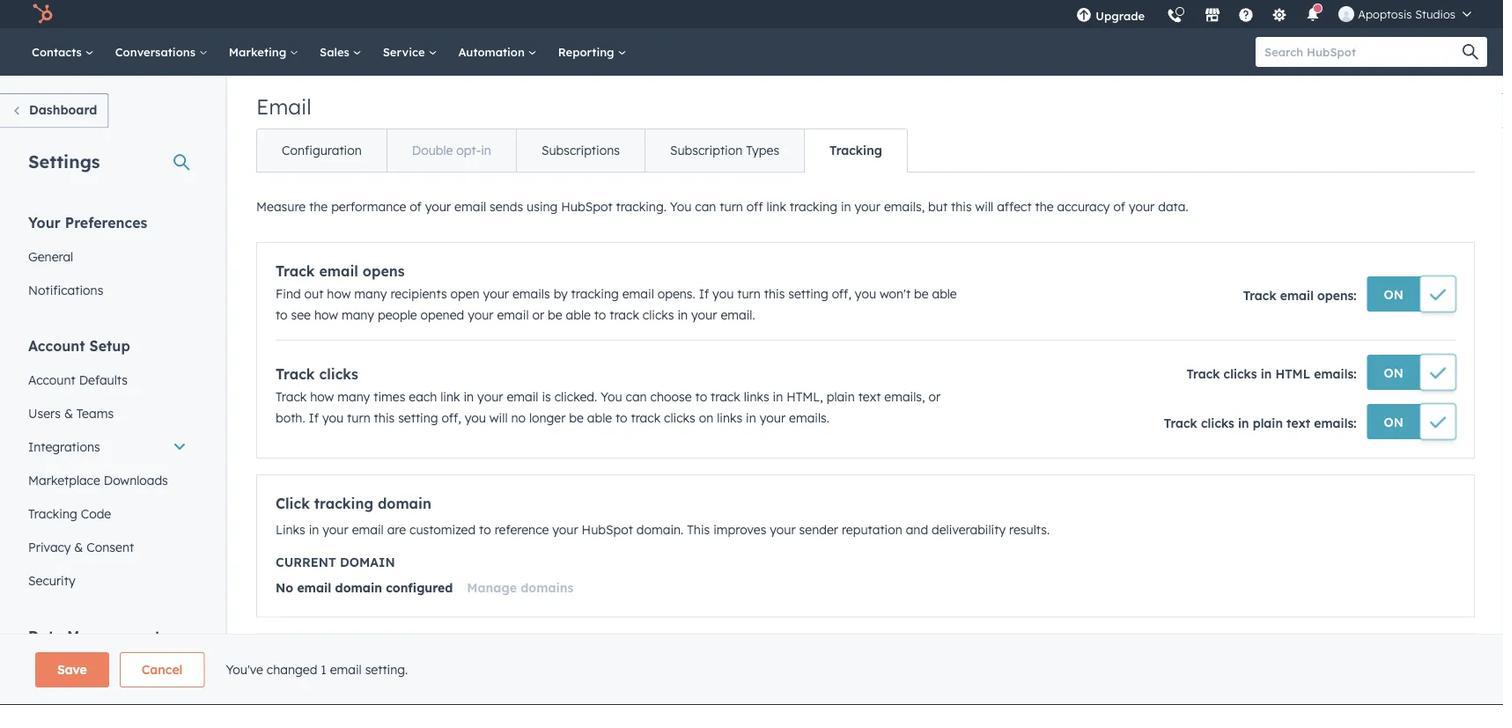 Task type: locate. For each thing, give the bounding box(es) containing it.
track up on
[[711, 389, 741, 405]]

can inside "track clicks track how many times each link in your email is clicked. you can choose to track links in html, plain text emails, or both. if you turn this setting off, you will no longer be able to track clicks on links in your emails."
[[626, 389, 647, 405]]

of right performance on the top of page
[[410, 199, 422, 215]]

0 vertical spatial can
[[695, 199, 717, 215]]

1 horizontal spatial plain
[[1253, 416, 1284, 431]]

clicks down out
[[319, 366, 358, 383]]

source tracking source tracking identifies the origin of traffic to your website by adding tags to your email links to ensure proper source attribution.
[[276, 654, 1039, 693]]

1 horizontal spatial if
[[699, 286, 709, 302]]

domain down the "current domain"
[[335, 580, 382, 596]]

your preferences element
[[18, 213, 197, 307]]

by left adding
[[633, 678, 647, 693]]

2 vertical spatial domain
[[335, 580, 382, 596]]

can left the choose
[[626, 389, 647, 405]]

clicks down track clicks in html emails:
[[1202, 416, 1235, 431]]

of right "accuracy"
[[1114, 199, 1126, 215]]

2 on from the top
[[1384, 365, 1404, 381]]

how inside "track clicks track how many times each link in your email is clicked. you can choose to track links in html, plain text emails, or both. if you turn this setting off, you will no longer be able to track clicks on links in your emails."
[[310, 389, 334, 405]]

1 vertical spatial link
[[441, 389, 460, 405]]

1 horizontal spatial tracking
[[830, 143, 883, 158]]

0 horizontal spatial setting
[[398, 411, 438, 426]]

able up clicked.
[[566, 307, 591, 323]]

tracking inside tracking code link
[[28, 506, 77, 522]]

0 vertical spatial this
[[951, 199, 972, 215]]

tracking right emails
[[571, 286, 619, 302]]

0 vertical spatial or
[[533, 307, 545, 323]]

track up "track clicks track how many times each link in your email is clicked. you can choose to track links in html, plain text emails, or both. if you turn this setting off, you will no longer be able to track clicks on links in your emails." on the bottom of the page
[[610, 307, 640, 323]]

opens inside track email opens find out how many recipients open your emails by tracking email opens. if you turn this setting off, you won't be able to see how many people opened your email or be able to track clicks in your email.
[[363, 263, 405, 280]]

1 on from the top
[[1384, 287, 1404, 302]]

0 vertical spatial plain
[[827, 389, 855, 405]]

marketing
[[229, 44, 290, 59]]

1 horizontal spatial you
[[670, 199, 692, 215]]

0 horizontal spatial by
[[554, 286, 568, 302]]

in right on
[[746, 411, 757, 426]]

identifies
[[370, 678, 424, 693]]

be right won't
[[914, 286, 929, 302]]

2 vertical spatial links
[[804, 678, 830, 693]]

links left html,
[[744, 389, 770, 405]]

will inside "track clicks track how many times each link in your email is clicked. you can choose to track links in html, plain text emails, or both. if you turn this setting off, you will no longer be able to track clicks on links in your emails."
[[490, 411, 508, 426]]

in right links
[[309, 522, 319, 538]]

0 vertical spatial tracking
[[830, 143, 883, 158]]

hubspot link
[[21, 4, 66, 25]]

account defaults link
[[18, 363, 197, 397]]

3 on from the top
[[1384, 414, 1404, 430]]

text right html,
[[859, 389, 881, 405]]

2 source from the top
[[276, 678, 316, 693]]

account up account defaults
[[28, 337, 85, 355]]

how down out
[[314, 307, 338, 323]]

configuration
[[282, 143, 362, 158]]

no email domain configured
[[276, 580, 453, 596]]

tracking inside tracking link
[[830, 143, 883, 158]]

0 horizontal spatial tracking
[[28, 506, 77, 522]]

manage
[[467, 580, 517, 596]]

clicks for track clicks track how many times each link in your email is clicked. you can choose to track links in html, plain text emails, or both. if you turn this setting off, you will no longer be able to track clicks on links in your emails.
[[319, 366, 358, 383]]

email
[[455, 199, 486, 215], [319, 263, 359, 280], [623, 286, 654, 302], [1281, 288, 1314, 303], [497, 307, 529, 323], [507, 389, 539, 405], [352, 522, 384, 538], [297, 580, 332, 596], [330, 662, 362, 678], [769, 678, 801, 693]]

performance
[[331, 199, 407, 215]]

data
[[28, 628, 63, 645]]

subscription types
[[670, 143, 780, 158]]

2 account from the top
[[28, 372, 76, 388]]

off, inside "track clicks track how many times each link in your email is clicked. you can choose to track links in html, plain text emails, or both. if you turn this setting off, you will no longer be able to track clicks on links in your emails."
[[442, 411, 461, 426]]

defaults
[[79, 372, 128, 388]]

hubspot right using
[[561, 199, 613, 215]]

save
[[57, 662, 87, 678]]

0 vertical spatial by
[[554, 286, 568, 302]]

sales link
[[309, 28, 372, 76]]

1 account from the top
[[28, 337, 85, 355]]

0 vertical spatial if
[[699, 286, 709, 302]]

reputation
[[842, 522, 903, 538]]

to left ensure
[[833, 678, 845, 693]]

1 vertical spatial emails:
[[1315, 416, 1357, 431]]

by inside track email opens find out how many recipients open your emails by tracking email opens. if you turn this setting off, you won't be able to see how many people opened your email or be able to track clicks in your email.
[[554, 286, 568, 302]]

domain up no email domain configured
[[340, 555, 395, 570]]

account up users
[[28, 372, 76, 388]]

1 vertical spatial many
[[342, 307, 374, 323]]

be down clicked.
[[569, 411, 584, 426]]

sales
[[320, 44, 353, 59]]

settings
[[28, 150, 100, 172]]

track email opens :
[[1244, 288, 1357, 303]]

0 horizontal spatial link
[[441, 389, 460, 405]]

1 horizontal spatial links
[[744, 389, 770, 405]]

links inside the source tracking source tracking identifies the origin of traffic to your website by adding tags to your email links to ensure proper source attribution.
[[804, 678, 830, 693]]

0 vertical spatial on
[[1384, 287, 1404, 302]]

domain.
[[637, 522, 684, 538]]

0 horizontal spatial can
[[626, 389, 647, 405]]

links right on
[[717, 411, 743, 426]]

notifications button
[[1299, 0, 1329, 28]]

track inside track email opens find out how many recipients open your emails by tracking email opens. if you turn this setting off, you won't be able to see how many people opened your email or be able to track clicks in your email.
[[276, 263, 315, 280]]

or inside track email opens find out how many recipients open your emails by tracking email opens. if you turn this setting off, you won't be able to see how many people opened your email or be able to track clicks in your email.
[[533, 307, 545, 323]]

by right emails
[[554, 286, 568, 302]]

1 vertical spatial account
[[28, 372, 76, 388]]

tracking code
[[28, 506, 111, 522]]

longer
[[529, 411, 566, 426]]

plain right html,
[[827, 389, 855, 405]]

subscriptions link
[[516, 130, 645, 172]]

link right off
[[767, 199, 787, 215]]

1 vertical spatial on
[[1384, 365, 1404, 381]]

text inside "track clicks track how many times each link in your email is clicked. you can choose to track links in html, plain text emails, or both. if you turn this setting off, you will no longer be able to track clicks on links in your emails."
[[859, 389, 881, 405]]

1 vertical spatial off,
[[442, 411, 461, 426]]

your
[[28, 214, 61, 231]]

setting down each
[[398, 411, 438, 426]]

opens
[[363, 263, 405, 280], [1318, 288, 1354, 303]]

account defaults
[[28, 372, 128, 388]]

0 vertical spatial how
[[327, 286, 351, 302]]

1 vertical spatial opens
[[1318, 288, 1354, 303]]

2 vertical spatial many
[[338, 389, 370, 405]]

your down click tracking domain
[[323, 522, 349, 538]]

tracking right 1 at the bottom of the page
[[329, 654, 388, 672]]

emails,
[[884, 199, 925, 215], [885, 389, 926, 405]]

turn left off
[[720, 199, 743, 215]]

0 vertical spatial &
[[64, 406, 73, 421]]

can left off
[[695, 199, 717, 215]]

to left 'see'
[[276, 307, 288, 323]]

links for source tracking
[[804, 678, 830, 693]]

tracking code link
[[18, 497, 197, 531]]

clicks inside track email opens find out how many recipients open your emails by tracking email opens. if you turn this setting off, you won't be able to see how many people opened your email or be able to track clicks in your email.
[[643, 307, 674, 323]]

2 vertical spatial on
[[1384, 414, 1404, 430]]

the left origin
[[427, 678, 446, 693]]

links left ensure
[[804, 678, 830, 693]]

1 vertical spatial will
[[490, 411, 508, 426]]

domain for tracking
[[378, 495, 432, 513]]

& for users
[[64, 406, 73, 421]]

2 horizontal spatial the
[[1036, 199, 1054, 215]]

0 horizontal spatial will
[[490, 411, 508, 426]]

text
[[859, 389, 881, 405], [1287, 416, 1311, 431]]

marketplace downloads
[[28, 473, 168, 488]]

1 vertical spatial can
[[626, 389, 647, 405]]

1 horizontal spatial setting
[[789, 286, 829, 302]]

emails.
[[789, 411, 830, 426]]

track down the choose
[[631, 411, 661, 426]]

apoptosis
[[1359, 7, 1413, 21]]

help image
[[1239, 8, 1255, 24]]

1 source from the top
[[276, 654, 324, 672]]

clicks left "html"
[[1224, 366, 1258, 382]]

0 horizontal spatial text
[[859, 389, 881, 405]]

your left data.
[[1129, 199, 1155, 215]]

properties
[[28, 663, 88, 678]]

your left email.
[[692, 307, 718, 323]]

hubspot left domain.
[[582, 522, 633, 538]]

your left sender
[[770, 522, 796, 538]]

&
[[64, 406, 73, 421], [74, 540, 83, 555]]

0 vertical spatial text
[[859, 389, 881, 405]]

2 horizontal spatial of
[[1114, 199, 1126, 215]]

the inside the source tracking source tracking identifies the origin of traffic to your website by adding tags to your email links to ensure proper source attribution.
[[427, 678, 446, 693]]

1 vertical spatial setting
[[398, 411, 438, 426]]

people
[[378, 307, 417, 323]]

the right measure
[[309, 199, 328, 215]]

turn
[[720, 199, 743, 215], [738, 286, 761, 302], [347, 411, 371, 426]]

0 vertical spatial account
[[28, 337, 85, 355]]

to
[[276, 307, 288, 323], [594, 307, 606, 323], [696, 389, 708, 405], [616, 411, 628, 426], [479, 522, 491, 538], [540, 678, 552, 693], [724, 678, 736, 693], [833, 678, 845, 693]]

2 horizontal spatial this
[[951, 199, 972, 215]]

0 horizontal spatial off,
[[442, 411, 461, 426]]

configured
[[386, 580, 453, 596]]

1 horizontal spatial or
[[929, 389, 941, 405]]

in
[[481, 143, 491, 158], [841, 199, 852, 215], [678, 307, 688, 323], [1261, 366, 1272, 382], [464, 389, 474, 405], [773, 389, 783, 405], [746, 411, 757, 426], [1239, 416, 1250, 431], [309, 522, 319, 538]]

help button
[[1232, 0, 1262, 28]]

able right won't
[[932, 286, 957, 302]]

0 horizontal spatial opens
[[363, 263, 405, 280]]

email right tags
[[769, 678, 801, 693]]

setting
[[789, 286, 829, 302], [398, 411, 438, 426]]

1 vertical spatial how
[[314, 307, 338, 323]]

be down emails
[[548, 307, 563, 323]]

of
[[410, 199, 422, 215], [1114, 199, 1126, 215], [486, 678, 498, 693]]

1 vertical spatial or
[[929, 389, 941, 405]]

links
[[744, 389, 770, 405], [717, 411, 743, 426], [804, 678, 830, 693]]

marketing link
[[218, 28, 309, 76]]

will left no
[[490, 411, 508, 426]]

can
[[695, 199, 717, 215], [626, 389, 647, 405]]

account for account setup
[[28, 337, 85, 355]]

if right "both."
[[309, 411, 319, 426]]

users & teams link
[[18, 397, 197, 430]]

out
[[304, 286, 324, 302]]

if right opens.
[[699, 286, 709, 302]]

configuration link
[[257, 130, 387, 172]]

0 horizontal spatial if
[[309, 411, 319, 426]]

consent
[[87, 540, 134, 555]]

in right double
[[481, 143, 491, 158]]

emails: down track clicks in html emails:
[[1315, 416, 1357, 431]]

2 vertical spatial track
[[631, 411, 661, 426]]

0 vertical spatial off,
[[832, 286, 852, 302]]

tara schultz image
[[1339, 6, 1355, 22]]

you inside "track clicks track how many times each link in your email is clicked. you can choose to track links in html, plain text emails, or both. if you turn this setting off, you will no longer be able to track clicks on links in your emails."
[[601, 389, 623, 405]]

1 horizontal spatial of
[[486, 678, 498, 693]]

1 vertical spatial source
[[276, 678, 316, 693]]

& right users
[[64, 406, 73, 421]]

setting left won't
[[789, 286, 829, 302]]

plain down track clicks in html emails:
[[1253, 416, 1284, 431]]

data management
[[28, 628, 160, 645]]

times
[[374, 389, 406, 405]]

1 emails: from the top
[[1315, 366, 1357, 382]]

setup
[[89, 337, 130, 355]]

2 horizontal spatial be
[[914, 286, 929, 302]]

2 horizontal spatial links
[[804, 678, 830, 693]]

dashboard
[[29, 102, 97, 118]]

0 vertical spatial emails:
[[1315, 366, 1357, 382]]

link right each
[[441, 389, 460, 405]]

but
[[929, 199, 948, 215]]

1 vertical spatial tracking
[[28, 506, 77, 522]]

you up email.
[[713, 286, 734, 302]]

0 vertical spatial opens
[[363, 263, 405, 280]]

account setup element
[[18, 336, 197, 598]]

you
[[670, 199, 692, 215], [601, 389, 623, 405]]

navigation
[[256, 129, 908, 173]]

double opt-in
[[412, 143, 491, 158]]

email up no
[[507, 389, 539, 405]]

0 horizontal spatial plain
[[827, 389, 855, 405]]

marketplace
[[28, 473, 100, 488]]

by
[[554, 286, 568, 302], [633, 678, 647, 693]]

emails, inside "track clicks track how many times each link in your email is clicked. you can choose to track links in html, plain text emails, or both. if you turn this setting off, you will no longer be able to track clicks on links in your emails."
[[885, 389, 926, 405]]

able down clicked.
[[587, 411, 612, 426]]

2 vertical spatial how
[[310, 389, 334, 405]]

1 horizontal spatial opens
[[1318, 288, 1354, 303]]

0 vertical spatial you
[[670, 199, 692, 215]]

properties link
[[18, 654, 197, 688]]

to right the traffic
[[540, 678, 552, 693]]

1 horizontal spatial text
[[1287, 416, 1311, 431]]

0 vertical spatial domain
[[378, 495, 432, 513]]

1 horizontal spatial link
[[767, 199, 787, 215]]

tracking for tracking code
[[28, 506, 77, 522]]

tracking
[[830, 143, 883, 158], [28, 506, 77, 522]]

0 vertical spatial links
[[744, 389, 770, 405]]

will left affect
[[976, 199, 994, 215]]

0 vertical spatial link
[[767, 199, 787, 215]]

account for account defaults
[[28, 372, 76, 388]]

how right out
[[327, 286, 351, 302]]

plain inside "track clicks track how many times each link in your email is clicked. you can choose to track links in html, plain text emails, or both. if you turn this setting off, you will no longer be able to track clicks on links in your emails."
[[827, 389, 855, 405]]

0 vertical spatial will
[[976, 199, 994, 215]]

your left website
[[556, 678, 582, 693]]

1 horizontal spatial by
[[633, 678, 647, 693]]

off, left won't
[[832, 286, 852, 302]]

2 vertical spatial turn
[[347, 411, 371, 426]]

1 vertical spatial emails,
[[885, 389, 926, 405]]

0 vertical spatial setting
[[789, 286, 829, 302]]

1 horizontal spatial the
[[427, 678, 446, 693]]

0 horizontal spatial links
[[717, 411, 743, 426]]

many up "people"
[[354, 286, 387, 302]]

0 horizontal spatial you
[[601, 389, 623, 405]]

navigation containing configuration
[[256, 129, 908, 173]]

domain up 'are'
[[378, 495, 432, 513]]

emails: right "html"
[[1315, 366, 1357, 382]]

menu
[[1066, 0, 1483, 35]]

you right clicked.
[[601, 389, 623, 405]]

domain
[[378, 495, 432, 513], [340, 555, 395, 570], [335, 580, 382, 596]]

1 vertical spatial &
[[74, 540, 83, 555]]

email left opens.
[[623, 286, 654, 302]]

in left html,
[[773, 389, 783, 405]]

privacy & consent
[[28, 540, 134, 555]]

1 horizontal spatial be
[[569, 411, 584, 426]]

you left no
[[465, 411, 486, 426]]

0 vertical spatial source
[[276, 654, 324, 672]]

security
[[28, 573, 75, 588]]

email inside the source tracking source tracking identifies the origin of traffic to your website by adding tags to your email links to ensure proper source attribution.
[[769, 678, 801, 693]]

privacy & consent link
[[18, 531, 197, 564]]

reference
[[495, 522, 549, 538]]

of right origin
[[486, 678, 498, 693]]

email.
[[721, 307, 756, 323]]

track for track clicks in plain text emails:
[[1165, 416, 1198, 431]]

1 vertical spatial be
[[548, 307, 563, 323]]

double opt-in link
[[387, 130, 516, 172]]

1 vertical spatial if
[[309, 411, 319, 426]]

if inside "track clicks track how many times each link in your email is clicked. you can choose to track links in html, plain text emails, or both. if you turn this setting off, you will no longer be able to track clicks on links in your emails."
[[309, 411, 319, 426]]

2 vertical spatial this
[[374, 411, 395, 426]]

track inside track email opens find out how many recipients open your emails by tracking email opens. if you turn this setting off, you won't be able to see how many people opened your email or be able to track clicks in your email.
[[610, 307, 640, 323]]

to left reference
[[479, 522, 491, 538]]

contacts
[[32, 44, 85, 59]]

email right 1 at the bottom of the page
[[330, 662, 362, 678]]

many left times
[[338, 389, 370, 405]]

1 vertical spatial links
[[717, 411, 743, 426]]

1 vertical spatial you
[[601, 389, 623, 405]]

clicks
[[643, 307, 674, 323], [319, 366, 358, 383], [1224, 366, 1258, 382], [664, 411, 696, 426], [1202, 416, 1235, 431]]

marketplace downloads link
[[18, 464, 197, 497]]

1 horizontal spatial off,
[[832, 286, 852, 302]]

text down "html"
[[1287, 416, 1311, 431]]

0 horizontal spatial this
[[374, 411, 395, 426]]

turn up email.
[[738, 286, 761, 302]]

html,
[[787, 389, 823, 405]]

1 horizontal spatial &
[[74, 540, 83, 555]]

1 horizontal spatial this
[[764, 286, 785, 302]]

1 horizontal spatial can
[[695, 199, 717, 215]]

emails
[[513, 286, 550, 302]]

0 horizontal spatial &
[[64, 406, 73, 421]]

0 vertical spatial track
[[610, 307, 640, 323]]

no
[[276, 580, 293, 596]]

clicks down opens.
[[643, 307, 674, 323]]

plain
[[827, 389, 855, 405], [1253, 416, 1284, 431]]

tags
[[695, 678, 721, 693]]



Task type: describe. For each thing, give the bounding box(es) containing it.
results.
[[1010, 522, 1050, 538]]

types
[[746, 143, 780, 158]]

source
[[933, 678, 971, 693]]

manage domains link
[[467, 580, 574, 596]]

recipients
[[391, 286, 447, 302]]

upgrade image
[[1077, 8, 1093, 24]]

1 vertical spatial hubspot
[[582, 522, 633, 538]]

1 vertical spatial text
[[1287, 416, 1311, 431]]

general link
[[18, 240, 197, 274]]

email down emails
[[497, 307, 529, 323]]

attribution.
[[975, 678, 1039, 693]]

each
[[409, 389, 437, 405]]

email left sends
[[455, 199, 486, 215]]

conversations
[[115, 44, 199, 59]]

subscription
[[670, 143, 743, 158]]

notifications image
[[1306, 8, 1322, 24]]

service link
[[372, 28, 448, 76]]

apoptosis studios button
[[1329, 0, 1483, 28]]

and
[[906, 522, 929, 538]]

traffic
[[501, 678, 537, 693]]

data management element
[[18, 627, 197, 706]]

to up on
[[696, 389, 708, 405]]

turn inside "track clicks track how many times each link in your email is clicked. you can choose to track links in html, plain text emails, or both. if you turn this setting off, you will no longer be able to track clicks on links in your emails."
[[347, 411, 371, 426]]

automation link
[[448, 28, 548, 76]]

your left emails.
[[760, 411, 786, 426]]

domains
[[521, 580, 574, 596]]

your right tags
[[740, 678, 766, 693]]

track clicks track how many times each link in your email is clicked. you can choose to track links in html, plain text emails, or both. if you turn this setting off, you will no longer be able to track clicks on links in your emails.
[[276, 366, 941, 426]]

dashboard link
[[0, 93, 109, 128]]

in down track clicks in html emails:
[[1239, 416, 1250, 431]]

measure
[[256, 199, 306, 215]]

menu containing apoptosis studios
[[1066, 0, 1483, 35]]

adding
[[651, 678, 692, 693]]

proper
[[891, 678, 929, 693]]

upgrade
[[1096, 8, 1145, 23]]

hubspot image
[[32, 4, 53, 25]]

setting.
[[365, 662, 408, 678]]

is
[[542, 389, 551, 405]]

conversations link
[[105, 28, 218, 76]]

be inside "track clicks track how many times each link in your email is clicked. you can choose to track links in html, plain text emails, or both. if you turn this setting off, you will no longer be able to track clicks on links in your emails."
[[569, 411, 584, 426]]

1 vertical spatial domain
[[340, 555, 395, 570]]

0 vertical spatial emails,
[[884, 199, 925, 215]]

0 vertical spatial be
[[914, 286, 929, 302]]

current
[[276, 555, 336, 570]]

on
[[699, 411, 714, 426]]

measure the performance of your email sends using hubspot tracking. you can turn off link tracking in your emails, but this will affect the accuracy of your data.
[[256, 199, 1189, 215]]

reporting link
[[548, 28, 637, 76]]

of inside the source tracking source tracking identifies the origin of traffic to your website by adding tags to your email links to ensure proper source attribution.
[[486, 678, 498, 693]]

1 vertical spatial able
[[566, 307, 591, 323]]

email inside "track clicks track how many times each link in your email is clicked. you can choose to track links in html, plain text emails, or both. if you turn this setting off, you will no longer be able to track clicks on links in your emails."
[[507, 389, 539, 405]]

email left :
[[1281, 288, 1314, 303]]

calling icon image
[[1167, 9, 1183, 25]]

using
[[527, 199, 558, 215]]

track clicks in html emails:
[[1187, 366, 1357, 382]]

opens for track email opens :
[[1318, 288, 1354, 303]]

you've changed 1 email setting.
[[226, 662, 408, 678]]

track for track email opens find out how many recipients open your emails by tracking email opens. if you turn this setting off, you won't be able to see how many people opened your email or be able to track clicks in your email.
[[276, 263, 315, 280]]

ensure
[[849, 678, 887, 693]]

won't
[[880, 286, 911, 302]]

links for track clicks
[[744, 389, 770, 405]]

tracking for tracking
[[830, 143, 883, 158]]

your down tracking link
[[855, 199, 881, 215]]

reporting
[[558, 44, 618, 59]]

0 vertical spatial able
[[932, 286, 957, 302]]

email
[[256, 93, 312, 120]]

settings image
[[1272, 8, 1288, 24]]

on for track clicks in html emails:
[[1384, 414, 1404, 430]]

current domain
[[276, 555, 395, 570]]

you right "both."
[[322, 411, 344, 426]]

accuracy
[[1058, 199, 1110, 215]]

privacy
[[28, 540, 71, 555]]

find
[[276, 286, 301, 302]]

clicks down the choose
[[664, 411, 696, 426]]

track for track clicks track how many times each link in your email is clicked. you can choose to track links in html, plain text emails, or both. if you turn this setting off, you will no longer be able to track clicks on links in your emails.
[[276, 366, 315, 383]]

website
[[585, 678, 630, 693]]

automation
[[458, 44, 528, 59]]

2 emails: from the top
[[1315, 416, 1357, 431]]

off, inside track email opens find out how many recipients open your emails by tracking email opens. if you turn this setting off, you won't be able to see how many people opened your email or be able to track clicks in your email.
[[832, 286, 852, 302]]

able inside "track clicks track how many times each link in your email is clicked. you can choose to track links in html, plain text emails, or both. if you turn this setting off, you will no longer be able to track clicks on links in your emails."
[[587, 411, 612, 426]]

on for track email opens
[[1384, 287, 1404, 302]]

click tracking domain
[[276, 495, 432, 513]]

track for track email opens :
[[1244, 288, 1277, 303]]

track email opens find out how many recipients open your emails by tracking email opens. if you turn this setting off, you won't be able to see how many people opened your email or be able to track clicks in your email.
[[276, 263, 957, 323]]

your right reference
[[553, 522, 579, 538]]

clicks for track clicks in plain text emails:
[[1202, 416, 1235, 431]]

deliverability
[[932, 522, 1006, 538]]

tracking right off
[[790, 199, 838, 215]]

opens for track email opens find out how many recipients open your emails by tracking email opens. if you turn this setting off, you won't be able to see how many people opened your email or be able to track clicks in your email.
[[363, 263, 405, 280]]

this inside track email opens find out how many recipients open your emails by tracking email opens. if you turn this setting off, you won't be able to see how many people opened your email or be able to track clicks in your email.
[[764, 286, 785, 302]]

tracking.
[[616, 199, 667, 215]]

both.
[[276, 411, 305, 426]]

to right tags
[[724, 678, 736, 693]]

many inside "track clicks track how many times each link in your email is clicked. you can choose to track links in html, plain text emails, or both. if you turn this setting off, you will no longer be able to track clicks on links in your emails."
[[338, 389, 370, 405]]

cancel button
[[120, 653, 205, 688]]

turn inside track email opens find out how many recipients open your emails by tracking email opens. if you turn this setting off, you won't be able to see how many people opened your email or be able to track clicks in your email.
[[738, 286, 761, 302]]

in inside track email opens find out how many recipients open your emails by tracking email opens. if you turn this setting off, you won't be able to see how many people opened your email or be able to track clicks in your email.
[[678, 307, 688, 323]]

users & teams
[[28, 406, 114, 421]]

email up out
[[319, 263, 359, 280]]

customized
[[410, 522, 476, 538]]

0 vertical spatial turn
[[720, 199, 743, 215]]

integrations button
[[18, 430, 197, 464]]

1 vertical spatial track
[[711, 389, 741, 405]]

your preferences
[[28, 214, 147, 231]]

0 horizontal spatial the
[[309, 199, 328, 215]]

your left is
[[478, 389, 503, 405]]

by inside the source tracking source tracking identifies the origin of traffic to your website by adding tags to your email links to ensure proper source attribution.
[[633, 678, 647, 693]]

tracking right changed
[[319, 678, 367, 693]]

click
[[276, 495, 310, 513]]

sends
[[490, 199, 523, 215]]

if inside track email opens find out how many recipients open your emails by tracking email opens. if you turn this setting off, you won't be able to see how many people opened your email or be able to track clicks in your email.
[[699, 286, 709, 302]]

your down open
[[468, 307, 494, 323]]

search image
[[1463, 44, 1479, 60]]

track clicks in plain text emails:
[[1165, 416, 1357, 431]]

link inside "track clicks track how many times each link in your email is clicked. you can choose to track links in html, plain text emails, or both. if you turn this setting off, you will no longer be able to track clicks on links in your emails."
[[441, 389, 460, 405]]

0 horizontal spatial be
[[548, 307, 563, 323]]

you've
[[226, 662, 263, 678]]

studios
[[1416, 7, 1456, 21]]

tracking inside track email opens find out how many recipients open your emails by tracking email opens. if you turn this setting off, you won't be able to see how many people opened your email or be able to track clicks in your email.
[[571, 286, 619, 302]]

1 vertical spatial plain
[[1253, 416, 1284, 431]]

setting inside "track clicks track how many times each link in your email is clicked. you can choose to track links in html, plain text emails, or both. if you turn this setting off, you will no longer be able to track clicks on links in your emails."
[[398, 411, 438, 426]]

integrations
[[28, 439, 100, 455]]

email down current
[[297, 580, 332, 596]]

save button
[[35, 653, 109, 688]]

0 vertical spatial many
[[354, 286, 387, 302]]

clicks for track clicks in html emails:
[[1224, 366, 1258, 382]]

domain for email
[[335, 580, 382, 596]]

account setup
[[28, 337, 130, 355]]

apoptosis studios
[[1359, 7, 1456, 21]]

subscription types link
[[645, 130, 804, 172]]

links in your email are customized to reference your hubspot domain. this improves your sender reputation and deliverability results.
[[276, 522, 1050, 538]]

your down double
[[425, 199, 451, 215]]

preferences
[[65, 214, 147, 231]]

this inside "track clicks track how many times each link in your email is clicked. you can choose to track links in html, plain text emails, or both. if you turn this setting off, you will no longer be able to track clicks on links in your emails."
[[374, 411, 395, 426]]

in right each
[[464, 389, 474, 405]]

or inside "track clicks track how many times each link in your email is clicked. you can choose to track links in html, plain text emails, or both. if you turn this setting off, you will no longer be able to track clicks on links in your emails."
[[929, 389, 941, 405]]

downloads
[[104, 473, 168, 488]]

:
[[1354, 288, 1357, 303]]

sender
[[800, 522, 839, 538]]

marketplaces image
[[1205, 8, 1221, 24]]

your right open
[[483, 286, 509, 302]]

manage domains
[[467, 580, 574, 596]]

open
[[451, 286, 480, 302]]

teams
[[77, 406, 114, 421]]

users
[[28, 406, 61, 421]]

email left 'are'
[[352, 522, 384, 538]]

off
[[747, 199, 763, 215]]

search button
[[1454, 37, 1488, 67]]

improves
[[714, 522, 767, 538]]

track for track clicks in html emails:
[[1187, 366, 1221, 382]]

to right longer
[[616, 411, 628, 426]]

to up "track clicks track how many times each link in your email is clicked. you can choose to track links in html, plain text emails, or both. if you turn this setting off, you will no longer be able to track clicks on links in your emails." on the bottom of the page
[[594, 307, 606, 323]]

in down tracking link
[[841, 199, 852, 215]]

0 horizontal spatial of
[[410, 199, 422, 215]]

you left won't
[[855, 286, 877, 302]]

in left "html"
[[1261, 366, 1272, 382]]

tracking right click
[[314, 495, 374, 513]]

notifications link
[[18, 274, 197, 307]]

Search HubSpot search field
[[1256, 37, 1472, 67]]

setting inside track email opens find out how many recipients open your emails by tracking email opens. if you turn this setting off, you won't be able to see how many people opened your email or be able to track clicks in your email.
[[789, 286, 829, 302]]

0 vertical spatial hubspot
[[561, 199, 613, 215]]

& for privacy
[[74, 540, 83, 555]]

calling icon button
[[1160, 2, 1190, 28]]



Task type: vqa. For each thing, say whether or not it's contained in the screenshot.
Track email opens :
yes



